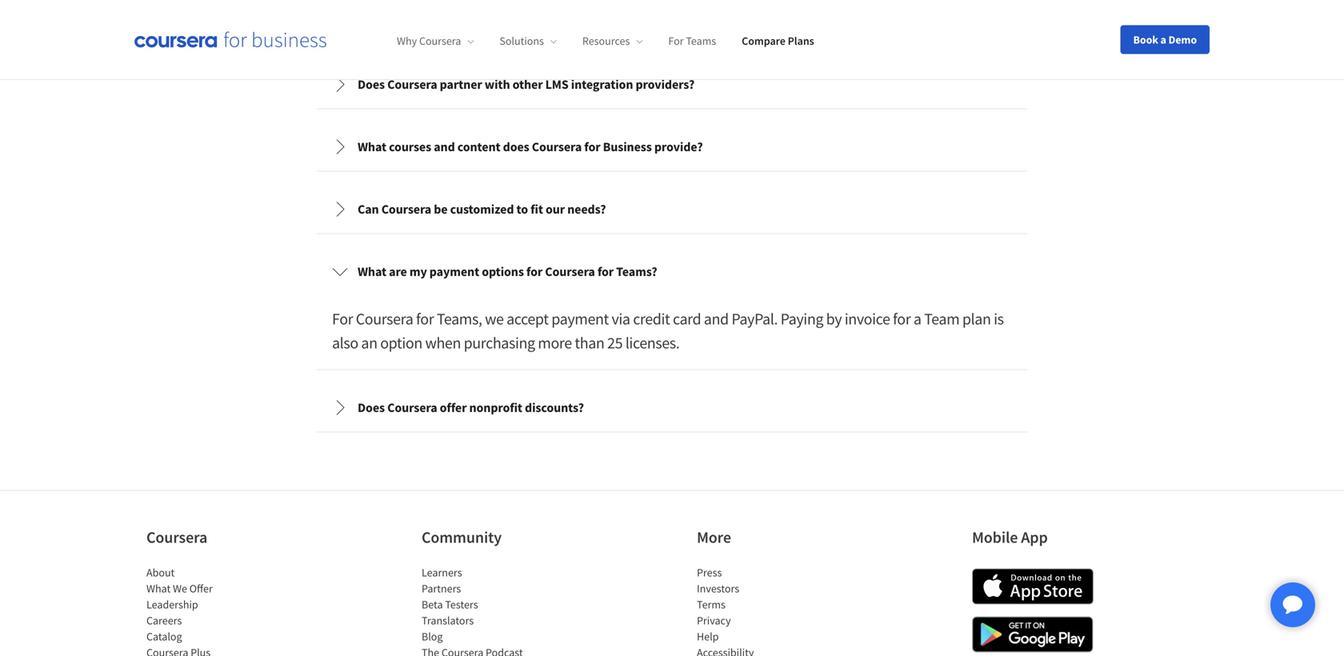 Task type: locate. For each thing, give the bounding box(es) containing it.
learners partners beta testers translators blog
[[422, 565, 478, 644]]

payment inside for coursera for teams, we accept payment via credit card and paypal. paying by invoice for a team plan is also an option when purchasing more than 25 licenses.
[[551, 309, 609, 329]]

1 does from the top
[[358, 76, 385, 92]]

via
[[612, 309, 630, 329]]

list item for coursera
[[146, 645, 282, 656]]

with
[[485, 76, 510, 92]]

0 horizontal spatial for
[[332, 309, 353, 329]]

we
[[173, 581, 187, 596]]

teams,
[[437, 309, 482, 329]]

1 vertical spatial what
[[358, 264, 386, 280]]

1 list item from the left
[[146, 645, 282, 656]]

list item down help link
[[697, 645, 833, 656]]

a inside button
[[1160, 32, 1166, 47]]

coursera down why
[[387, 76, 437, 92]]

content
[[457, 139, 500, 155]]

1 list from the left
[[146, 564, 282, 656]]

1 horizontal spatial payment
[[551, 309, 609, 329]]

teams
[[686, 34, 716, 48]]

list
[[146, 564, 282, 656], [422, 564, 558, 656], [697, 564, 833, 656]]

2 vertical spatial what
[[146, 581, 171, 596]]

a left team
[[914, 309, 921, 329]]

3 list item from the left
[[697, 645, 833, 656]]

for coursera for teams, we accept payment via credit card and paypal. paying by invoice for a team plan is also an option when purchasing more than 25 licenses.
[[332, 309, 1004, 353]]

partner
[[440, 76, 482, 92]]

for teams link
[[668, 34, 716, 48]]

1 horizontal spatial list
[[422, 564, 558, 656]]

list for more
[[697, 564, 833, 656]]

what we offer link
[[146, 581, 213, 596]]

coursera right why
[[419, 34, 461, 48]]

coursera
[[419, 34, 461, 48], [387, 76, 437, 92], [532, 139, 582, 155], [381, 201, 431, 217], [545, 264, 595, 280], [356, 309, 413, 329], [387, 400, 437, 416], [146, 527, 207, 547]]

for up also
[[332, 309, 353, 329]]

for right invoice
[[893, 309, 911, 329]]

licenses.
[[625, 333, 680, 353]]

coursera right does
[[532, 139, 582, 155]]

coursera inside for coursera for teams, we accept payment via credit card and paypal. paying by invoice for a team plan is also an option when purchasing more than 25 licenses.
[[356, 309, 413, 329]]

1 vertical spatial for
[[332, 309, 353, 329]]

download on the app store image
[[972, 568, 1094, 604]]

for left teams on the top right of page
[[668, 34, 684, 48]]

what left courses
[[358, 139, 386, 155]]

solutions
[[500, 34, 544, 48]]

privacy
[[697, 613, 731, 628]]

and right courses
[[434, 139, 455, 155]]

offer
[[189, 581, 213, 596]]

book
[[1133, 32, 1158, 47]]

list containing press
[[697, 564, 833, 656]]

get it on google play image
[[972, 616, 1094, 653]]

paying
[[781, 309, 823, 329]]

leadership
[[146, 597, 198, 612]]

does coursera partner with other lms integration providers? button
[[319, 62, 1025, 107]]

privacy link
[[697, 613, 731, 628]]

accept
[[507, 309, 549, 329]]

for
[[668, 34, 684, 48], [332, 309, 353, 329]]

and
[[434, 139, 455, 155], [704, 309, 729, 329]]

invoice
[[845, 309, 890, 329]]

needs?
[[567, 201, 606, 217]]

2 list from the left
[[422, 564, 558, 656]]

discounts?
[[525, 400, 584, 416]]

press link
[[697, 565, 722, 580]]

0 horizontal spatial and
[[434, 139, 455, 155]]

for
[[584, 139, 600, 155], [526, 264, 543, 280], [597, 264, 614, 280], [416, 309, 434, 329], [893, 309, 911, 329]]

0 vertical spatial a
[[1160, 32, 1166, 47]]

catalog link
[[146, 629, 182, 644]]

what for what courses and content does coursera for business provide?
[[358, 139, 386, 155]]

payment inside dropdown button
[[429, 264, 479, 280]]

help link
[[697, 629, 719, 644]]

1 horizontal spatial and
[[704, 309, 729, 329]]

resources
[[582, 34, 630, 48]]

2 horizontal spatial list item
[[697, 645, 833, 656]]

1 vertical spatial payment
[[551, 309, 609, 329]]

a right book
[[1160, 32, 1166, 47]]

and right card
[[704, 309, 729, 329]]

2 does from the top
[[358, 400, 385, 416]]

payment up than
[[551, 309, 609, 329]]

does coursera offer nonprofit discounts? button
[[319, 385, 1025, 430]]

customized
[[450, 201, 514, 217]]

list for coursera
[[146, 564, 282, 656]]

press
[[697, 565, 722, 580]]

0 horizontal spatial a
[[914, 309, 921, 329]]

what inside about what we offer leadership careers catalog
[[146, 581, 171, 596]]

0 vertical spatial for
[[668, 34, 684, 48]]

1 horizontal spatial a
[[1160, 32, 1166, 47]]

about
[[146, 565, 175, 580]]

is
[[994, 309, 1004, 329]]

also
[[332, 333, 358, 353]]

2 list item from the left
[[422, 645, 558, 656]]

list item down the translators link on the left of the page
[[422, 645, 558, 656]]

what are my payment options for coursera for teams?
[[358, 264, 657, 280]]

careers
[[146, 613, 182, 628]]

other
[[513, 76, 543, 92]]

1 vertical spatial a
[[914, 309, 921, 329]]

1 vertical spatial and
[[704, 309, 729, 329]]

plan
[[962, 309, 991, 329]]

press investors terms privacy help
[[697, 565, 739, 644]]

coursera up the accept
[[545, 264, 595, 280]]

0 vertical spatial and
[[434, 139, 455, 155]]

does
[[358, 76, 385, 92], [358, 400, 385, 416]]

1 horizontal spatial for
[[668, 34, 684, 48]]

what down the about
[[146, 581, 171, 596]]

about what we offer leadership careers catalog
[[146, 565, 213, 644]]

help
[[697, 629, 719, 644]]

blog
[[422, 629, 443, 644]]

a
[[1160, 32, 1166, 47], [914, 309, 921, 329]]

book a demo
[[1133, 32, 1197, 47]]

investors
[[697, 581, 739, 596]]

what courses and content does coursera for business provide?
[[358, 139, 703, 155]]

0 vertical spatial what
[[358, 139, 386, 155]]

list for community
[[422, 564, 558, 656]]

be
[[434, 201, 448, 217]]

1 vertical spatial does
[[358, 400, 385, 416]]

for left 'teams?'
[[597, 264, 614, 280]]

list item
[[146, 645, 282, 656], [422, 645, 558, 656], [697, 645, 833, 656]]

partners link
[[422, 581, 461, 596]]

terms
[[697, 597, 726, 612]]

compare plans
[[742, 34, 814, 48]]

0 horizontal spatial list
[[146, 564, 282, 656]]

options
[[482, 264, 524, 280]]

0 horizontal spatial list item
[[146, 645, 282, 656]]

list item down catalog at the bottom
[[146, 645, 282, 656]]

3 list from the left
[[697, 564, 833, 656]]

what left are
[[358, 264, 386, 280]]

to
[[516, 201, 528, 217]]

we
[[485, 309, 504, 329]]

coursera up an
[[356, 309, 413, 329]]

for right options
[[526, 264, 543, 280]]

does for does coursera partner with other lms integration providers?
[[358, 76, 385, 92]]

list containing learners
[[422, 564, 558, 656]]

payment right the my on the left of page
[[429, 264, 479, 280]]

our
[[546, 201, 565, 217]]

and inside for coursera for teams, we accept payment via credit card and paypal. paying by invoice for a team plan is also an option when purchasing more than 25 licenses.
[[704, 309, 729, 329]]

coursera left the be
[[381, 201, 431, 217]]

list containing about
[[146, 564, 282, 656]]

0 vertical spatial payment
[[429, 264, 479, 280]]

demo
[[1168, 32, 1197, 47]]

0 vertical spatial does
[[358, 76, 385, 92]]

what
[[358, 139, 386, 155], [358, 264, 386, 280], [146, 581, 171, 596]]

why coursera link
[[397, 34, 474, 48]]

for inside for coursera for teams, we accept payment via credit card and paypal. paying by invoice for a team plan is also an option when purchasing more than 25 licenses.
[[332, 309, 353, 329]]

1 horizontal spatial list item
[[422, 645, 558, 656]]

0 horizontal spatial payment
[[429, 264, 479, 280]]

offer
[[440, 400, 467, 416]]

2 horizontal spatial list
[[697, 564, 833, 656]]

compare
[[742, 34, 786, 48]]

coursera left offer
[[387, 400, 437, 416]]

investors link
[[697, 581, 739, 596]]



Task type: describe. For each thing, give the bounding box(es) containing it.
translators link
[[422, 613, 474, 628]]

does coursera offer nonprofit discounts?
[[358, 400, 584, 416]]

coursera up about link
[[146, 527, 207, 547]]

learners link
[[422, 565, 462, 580]]

a inside for coursera for teams, we accept payment via credit card and paypal. paying by invoice for a team plan is also an option when purchasing more than 25 licenses.
[[914, 309, 921, 329]]

does for does coursera offer nonprofit discounts?
[[358, 400, 385, 416]]

can coursera be customized to fit our needs?
[[358, 201, 606, 217]]

credit
[[633, 309, 670, 329]]

courses
[[389, 139, 431, 155]]

more
[[697, 527, 731, 547]]

25
[[607, 333, 623, 353]]

why
[[397, 34, 417, 48]]

business
[[603, 139, 652, 155]]

does
[[503, 139, 529, 155]]

what for what are my payment options for coursera for teams?
[[358, 264, 386, 280]]

testers
[[445, 597, 478, 612]]

list item for community
[[422, 645, 558, 656]]

by
[[826, 309, 842, 329]]

and inside what courses and content does coursera for business provide? dropdown button
[[434, 139, 455, 155]]

what are my payment options for coursera for teams? button
[[319, 249, 1025, 294]]

when
[[425, 333, 461, 353]]

book a demo button
[[1121, 25, 1210, 54]]

fit
[[531, 201, 543, 217]]

list item for more
[[697, 645, 833, 656]]

card
[[673, 309, 701, 329]]

mobile app
[[972, 527, 1048, 547]]

providers?
[[636, 76, 695, 92]]

for for for coursera for teams, we accept payment via credit card and paypal. paying by invoice for a team plan is also an option when purchasing more than 25 licenses.
[[332, 309, 353, 329]]

my
[[410, 264, 427, 280]]

coursera inside dropdown button
[[381, 201, 431, 217]]

an
[[361, 333, 377, 353]]

blog link
[[422, 629, 443, 644]]

for left business on the top left of the page
[[584, 139, 600, 155]]

plans
[[788, 34, 814, 48]]

can coursera be customized to fit our needs? button
[[319, 187, 1025, 232]]

learners
[[422, 565, 462, 580]]

lms
[[545, 76, 569, 92]]

can
[[358, 201, 379, 217]]

nonprofit
[[469, 400, 522, 416]]

integration
[[571, 76, 633, 92]]

option
[[380, 333, 422, 353]]

leadership link
[[146, 597, 198, 612]]

does coursera partner with other lms integration providers?
[[358, 76, 695, 92]]

than
[[575, 333, 604, 353]]

why coursera
[[397, 34, 461, 48]]

translators
[[422, 613, 474, 628]]

partners
[[422, 581, 461, 596]]

resources link
[[582, 34, 643, 48]]

more
[[538, 333, 572, 353]]

beta testers link
[[422, 597, 478, 612]]

coursera for business image
[[134, 31, 326, 48]]

team
[[924, 309, 959, 329]]

mobile
[[972, 527, 1018, 547]]

careers link
[[146, 613, 182, 628]]

for for for teams
[[668, 34, 684, 48]]

community
[[422, 527, 502, 547]]

are
[[389, 264, 407, 280]]

app
[[1021, 527, 1048, 547]]

terms link
[[697, 597, 726, 612]]

for teams
[[668, 34, 716, 48]]

purchasing
[[464, 333, 535, 353]]

beta
[[422, 597, 443, 612]]

for up when
[[416, 309, 434, 329]]

compare plans link
[[742, 34, 814, 48]]

about link
[[146, 565, 175, 580]]

paypal.
[[732, 309, 778, 329]]

provide?
[[654, 139, 703, 155]]



Task type: vqa. For each thing, say whether or not it's contained in the screenshot.
bottommost that
no



